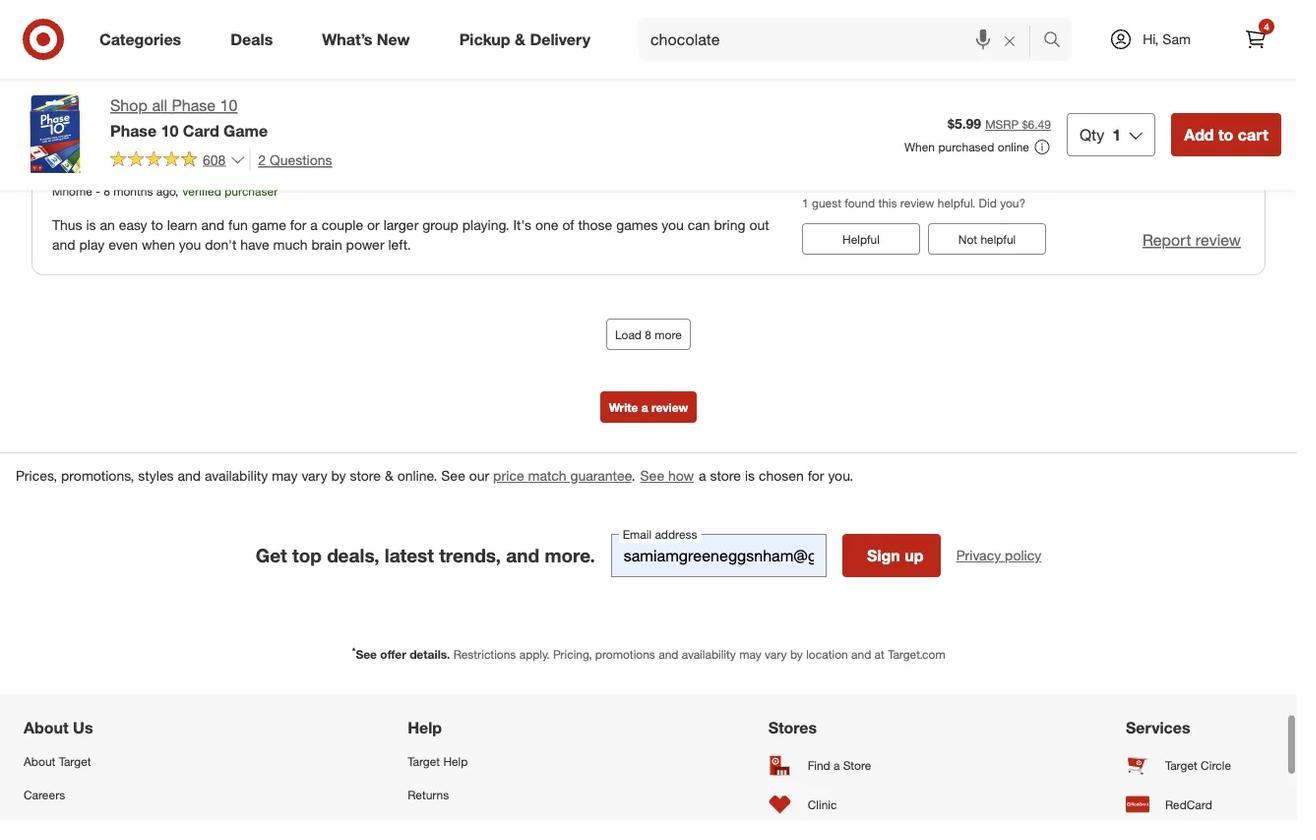 Task type: vqa. For each thing, say whether or not it's contained in the screenshot.
$15.00
no



Task type: locate. For each thing, give the bounding box(es) containing it.
you? down online
[[1000, 196, 1026, 211]]

see inside * see offer details. restrictions apply. pricing, promotions and availability may vary by location and at target.com
[[356, 648, 377, 663]]

it's
[[513, 217, 532, 234]]

1 vertical spatial help
[[443, 756, 468, 770]]

help up "target help"
[[408, 719, 442, 738]]

what's new
[[322, 30, 410, 49]]

pickup
[[459, 30, 510, 49]]

see left offer at the bottom left of page
[[356, 648, 377, 663]]

add to cart
[[1184, 125, 1269, 144]]

categories link
[[83, 18, 206, 61]]

0 vertical spatial vary
[[302, 468, 327, 485]]

1 vertical spatial for
[[808, 468, 824, 485]]

0 horizontal spatial to
[[151, 217, 163, 234]]

0 vertical spatial availability
[[205, 468, 268, 485]]

& inside the pickup & delivery link
[[515, 30, 526, 49]]

image of phase 10 card game image
[[16, 95, 95, 173]]

1 found from the top
[[845, 10, 875, 25]]

1 vertical spatial by
[[790, 648, 803, 663]]

vary up top
[[302, 468, 327, 485]]

& left 'not'
[[90, 127, 103, 149]]

stores
[[769, 719, 817, 738]]

1 this from the top
[[878, 10, 897, 25]]

0 vertical spatial 10
[[220, 96, 238, 115]]

to right add
[[1219, 125, 1234, 144]]

2 vertical spatial &
[[385, 468, 394, 485]]

found
[[845, 10, 875, 25], [845, 196, 875, 211]]

2 horizontal spatial see
[[640, 468, 665, 485]]

1 vertical spatial found
[[845, 196, 875, 211]]

1
[[802, 10, 809, 25], [1113, 125, 1121, 144], [802, 196, 809, 211]]

0 vertical spatial found
[[845, 10, 875, 25]]

guarantee
[[570, 468, 632, 485]]

1 horizontal spatial may
[[740, 648, 762, 663]]

pricing,
[[553, 648, 592, 663]]

a inside thus is an easy to learn and fun game for a couple or larger group playing. it's one of those games you can bring out and play even when you don't have much brain power left.
[[310, 217, 318, 234]]

10 down the all
[[161, 121, 179, 140]]

target down "us"
[[59, 756, 91, 770]]

1 1 guest found this review helpful. did you? from the top
[[802, 10, 1026, 25]]

2 not from the top
[[959, 232, 978, 247]]

1 horizontal spatial for
[[808, 468, 824, 485]]

0 vertical spatial did
[[979, 10, 997, 25]]

0 vertical spatial helpful.
[[938, 10, 976, 25]]

1 horizontal spatial store
[[710, 468, 741, 485]]

us
[[73, 719, 93, 738]]

report review for first report review button from the bottom
[[1143, 231, 1241, 251]]

0 vertical spatial &
[[515, 30, 526, 49]]

and up don't
[[201, 217, 225, 234]]

1 helpful button from the top
[[802, 38, 920, 70]]

2 report review button from the top
[[1143, 230, 1241, 252]]

1 not helpful from the top
[[959, 46, 1016, 61]]

1 about from the top
[[24, 719, 69, 738]]

guest for second report review button from the bottom of the fun & not too complicated region not helpful button
[[812, 10, 842, 25]]

1 vertical spatial helpful
[[843, 232, 880, 247]]

mhome - 8 months ago , verified purchaser
[[52, 184, 278, 199]]

or
[[367, 217, 380, 234]]

0 vertical spatial for
[[290, 217, 307, 234]]

0 horizontal spatial 10
[[161, 121, 179, 140]]

not helpful for second report review button from the bottom of the fun & not too complicated region not helpful button
[[959, 46, 1016, 61]]

2 report review from the top
[[1143, 231, 1241, 251]]

2
[[258, 151, 266, 168]]

may up get
[[272, 468, 298, 485]]

hi,
[[1143, 31, 1159, 48]]

1 vertical spatial not helpful button
[[928, 224, 1046, 255]]

0 vertical spatial report review
[[1143, 45, 1241, 65]]

report for first report review button from the bottom
[[1143, 231, 1192, 251]]

see
[[441, 468, 465, 485], [640, 468, 665, 485], [356, 648, 377, 663]]

2 found from the top
[[845, 196, 875, 211]]

2 horizontal spatial &
[[515, 30, 526, 49]]

1 not from the top
[[959, 46, 978, 61]]

phase down shop
[[110, 121, 157, 140]]

and right promotions at the bottom
[[659, 648, 679, 663]]

1 horizontal spatial is
[[745, 468, 755, 485]]

game
[[252, 217, 286, 234]]

our
[[469, 468, 489, 485]]

1 vertical spatial you
[[179, 237, 201, 254]]

target
[[59, 756, 91, 770], [408, 756, 440, 770], [1166, 759, 1198, 774]]

you? for not helpful button associated with first report review button from the bottom
[[1000, 196, 1026, 211]]

get top deals, latest trends, and more.
[[256, 545, 595, 568]]

10 up game
[[220, 96, 238, 115]]

1 horizontal spatial phase
[[172, 96, 216, 115]]

see left our
[[441, 468, 465, 485]]

1 vertical spatial phase
[[110, 121, 157, 140]]

is left chosen
[[745, 468, 755, 485]]

pickup & delivery link
[[443, 18, 615, 61]]

not helpful up the $5.99 msrp $6.49
[[959, 46, 1016, 61]]

1 vertical spatial 8
[[645, 328, 652, 343]]

1 vertical spatial not
[[959, 232, 978, 247]]

you left can
[[662, 217, 684, 234]]

to inside thus is an easy to learn and fun game for a couple or larger group playing. it's one of those games you can bring out and play even when you don't have much brain power left.
[[151, 217, 163, 234]]

0 horizontal spatial may
[[272, 468, 298, 485]]

& left "online."
[[385, 468, 394, 485]]

found for second report review button from the bottom of the fun & not too complicated region not helpful button
[[845, 10, 875, 25]]

not helpful button up the $5.99 msrp $6.49
[[928, 38, 1046, 70]]

cart
[[1238, 125, 1269, 144]]

not helpful down when purchased online
[[959, 232, 1016, 247]]

0 vertical spatial not helpful button
[[928, 38, 1046, 70]]

0 horizontal spatial for
[[290, 217, 307, 234]]

deals
[[231, 30, 273, 49]]

target help link
[[408, 747, 533, 779]]

1 vertical spatial report
[[1143, 231, 1192, 251]]

when purchased online
[[905, 140, 1030, 154]]

1 vertical spatial may
[[740, 648, 762, 663]]

about up careers
[[24, 756, 55, 770]]

not up $5.99
[[959, 46, 978, 61]]

1 vertical spatial this
[[878, 196, 897, 211]]

2 horizontal spatial target
[[1166, 759, 1198, 774]]

1 report review from the top
[[1143, 45, 1241, 65]]

0 vertical spatial about
[[24, 719, 69, 738]]

2 about from the top
[[24, 756, 55, 770]]

prices, promotions, styles and availability may vary by store & online. see our price match guarantee . see how a store is chosen for you.
[[16, 468, 854, 485]]

to inside button
[[1219, 125, 1234, 144]]

verified
[[182, 184, 221, 199]]

0 horizontal spatial is
[[86, 217, 96, 234]]

& right pickup
[[515, 30, 526, 49]]

fun
[[52, 127, 85, 149]]

1 vertical spatial 1 guest found this review helpful. did you?
[[802, 196, 1026, 211]]

1 helpful from the top
[[981, 46, 1016, 61]]

2 did from the top
[[979, 196, 997, 211]]

at
[[875, 648, 885, 663]]

1 guest from the top
[[812, 10, 842, 25]]

1 vertical spatial vary
[[765, 648, 787, 663]]

vary left location
[[765, 648, 787, 663]]

2 1 guest found this review helpful. did you? from the top
[[802, 196, 1026, 211]]

up
[[905, 547, 924, 566]]

not for not helpful button associated with first report review button from the bottom
[[959, 232, 978, 247]]

0 vertical spatial helpful button
[[802, 38, 920, 70]]

to
[[1219, 125, 1234, 144], [151, 217, 163, 234]]

returns link
[[408, 779, 533, 812]]

target up the returns
[[408, 756, 440, 770]]

about up about target
[[24, 719, 69, 738]]

2 store from the left
[[710, 468, 741, 485]]

about inside about target link
[[24, 756, 55, 770]]

store right 'how'
[[710, 468, 741, 485]]

0 vertical spatial helpful
[[981, 46, 1016, 61]]

privacy policy link
[[957, 547, 1042, 567]]

and left at at the bottom of the page
[[852, 648, 871, 663]]

1 vertical spatial helpful.
[[938, 196, 976, 211]]

help up returns link
[[443, 756, 468, 770]]

those
[[578, 217, 613, 234]]

2 helpful from the top
[[981, 232, 1016, 247]]

about for about target
[[24, 756, 55, 770]]

1 vertical spatial report review button
[[1143, 230, 1241, 252]]

0 vertical spatial report
[[1143, 45, 1192, 65]]

1 vertical spatial helpful button
[[802, 224, 920, 255]]

shop
[[110, 96, 148, 115]]

0 vertical spatial help
[[408, 719, 442, 738]]

not helpful
[[959, 46, 1016, 61], [959, 232, 1016, 247]]

redcard link
[[1126, 786, 1274, 822]]

0 horizontal spatial 8
[[103, 184, 110, 199]]

see right .
[[640, 468, 665, 485]]

0 horizontal spatial see
[[356, 648, 377, 663]]

by left "online."
[[331, 468, 346, 485]]

target left circle
[[1166, 759, 1198, 774]]

availability
[[205, 468, 268, 485], [682, 648, 736, 663]]

0 vertical spatial 1
[[802, 10, 809, 25]]

1 horizontal spatial vary
[[765, 648, 787, 663]]

2 vertical spatial 1
[[802, 196, 809, 211]]

0 horizontal spatial store
[[350, 468, 381, 485]]

helpful down online
[[981, 232, 1016, 247]]

1 not helpful button from the top
[[928, 38, 1046, 70]]

1 vertical spatial not helpful
[[959, 232, 1016, 247]]

0 vertical spatial may
[[272, 468, 298, 485]]

1 helpful from the top
[[843, 46, 880, 61]]

when
[[905, 140, 935, 154]]

2 this from the top
[[878, 196, 897, 211]]

1 you? from the top
[[1000, 10, 1026, 25]]

0 vertical spatial you
[[662, 217, 684, 234]]

a up brain
[[310, 217, 318, 234]]

2 not helpful button from the top
[[928, 224, 1046, 255]]

0 vertical spatial by
[[331, 468, 346, 485]]

1 for second report review button from the bottom of the fun & not too complicated region not helpful button
[[802, 10, 809, 25]]

1 vertical spatial guest
[[812, 196, 842, 211]]

vary inside * see offer details. restrictions apply. pricing, promotions and availability may vary by location and at target.com
[[765, 648, 787, 663]]

0 horizontal spatial &
[[90, 127, 103, 149]]

fun & not too complicated
[[52, 127, 287, 149]]

a inside button
[[642, 401, 648, 415]]

about
[[24, 719, 69, 738], [24, 756, 55, 770]]

0 vertical spatial to
[[1219, 125, 1234, 144]]

prices,
[[16, 468, 57, 485]]

more
[[655, 328, 682, 343]]

for up much
[[290, 217, 307, 234]]

0 vertical spatial is
[[86, 217, 96, 234]]

phase up card
[[172, 96, 216, 115]]

by left location
[[790, 648, 803, 663]]

report review button
[[1143, 44, 1241, 66], [1143, 230, 1241, 252]]

sign
[[867, 547, 901, 566]]

0 vertical spatial you?
[[1000, 10, 1026, 25]]

helpful button for second report review button from the bottom of the fun & not too complicated region not helpful button
[[802, 38, 920, 70]]

0 vertical spatial report review button
[[1143, 44, 1241, 66]]

redcard
[[1166, 798, 1213, 813]]

0 vertical spatial helpful
[[843, 46, 880, 61]]

1 vertical spatial you?
[[1000, 196, 1026, 211]]

more.
[[545, 545, 595, 568]]

to up when
[[151, 217, 163, 234]]

you down learn
[[179, 237, 201, 254]]

0 vertical spatial not helpful
[[959, 46, 1016, 61]]

$6.49
[[1022, 117, 1051, 132]]

0 vertical spatial guest
[[812, 10, 842, 25]]

& for fun
[[90, 127, 103, 149]]

what's new link
[[305, 18, 435, 61]]

and right "styles"
[[178, 468, 201, 485]]

not
[[959, 46, 978, 61], [959, 232, 978, 247]]

complicated
[[177, 127, 287, 149]]

1 horizontal spatial 10
[[220, 96, 238, 115]]

0 horizontal spatial target
[[59, 756, 91, 770]]

1 horizontal spatial by
[[790, 648, 803, 663]]

report review
[[1143, 45, 1241, 65], [1143, 231, 1241, 251]]

target inside "link"
[[1166, 759, 1198, 774]]

1 horizontal spatial availability
[[682, 648, 736, 663]]

brain
[[312, 237, 342, 254]]

1 vertical spatial to
[[151, 217, 163, 234]]

even
[[108, 237, 138, 254]]

store left "online."
[[350, 468, 381, 485]]

for
[[290, 217, 307, 234], [808, 468, 824, 485]]

0 horizontal spatial by
[[331, 468, 346, 485]]

not down when purchased online
[[959, 232, 978, 247]]

0 vertical spatial not
[[959, 46, 978, 61]]

1 vertical spatial about
[[24, 756, 55, 770]]

1 guest found this review helpful. did you? for not helpful button associated with first report review button from the bottom
[[802, 196, 1026, 211]]

2 helpful button from the top
[[802, 224, 920, 255]]

0 vertical spatial 1 guest found this review helpful. did you?
[[802, 10, 1026, 25]]

1 vertical spatial helpful
[[981, 232, 1016, 247]]

new
[[377, 30, 410, 49]]

did left the "search" button
[[979, 10, 997, 25]]

10
[[220, 96, 238, 115], [161, 121, 179, 140]]

target for target circle
[[1166, 759, 1198, 774]]

bring
[[714, 217, 746, 234]]

and left more.
[[506, 545, 540, 568]]

helpful left the "search" button
[[981, 46, 1016, 61]]

about target
[[24, 756, 91, 770]]

helpful button for not helpful button associated with first report review button from the bottom
[[802, 224, 920, 255]]

is left an
[[86, 217, 96, 234]]

online
[[998, 140, 1030, 154]]

0 horizontal spatial help
[[408, 719, 442, 738]]

may left location
[[740, 648, 762, 663]]

0 vertical spatial phase
[[172, 96, 216, 115]]

0 vertical spatial this
[[878, 10, 897, 25]]

help
[[408, 719, 442, 738], [443, 756, 468, 770]]

2 helpful. from the top
[[938, 196, 976, 211]]

guest
[[812, 10, 842, 25], [812, 196, 842, 211]]

1 horizontal spatial target
[[408, 756, 440, 770]]

you? left the "search" button
[[1000, 10, 1026, 25]]

helpful button
[[802, 38, 920, 70], [802, 224, 920, 255]]

2 not helpful from the top
[[959, 232, 1016, 247]]

for left you.
[[808, 468, 824, 485]]

1 vertical spatial 1
[[1113, 125, 1121, 144]]

0 horizontal spatial availability
[[205, 468, 268, 485]]

2 guest from the top
[[812, 196, 842, 211]]

did for second report review button from the bottom of the fun & not too complicated region not helpful button
[[979, 10, 997, 25]]

1 vertical spatial did
[[979, 196, 997, 211]]

2 questions link
[[249, 149, 332, 171]]

report
[[1143, 45, 1192, 65], [1143, 231, 1192, 251]]

1 vertical spatial report review
[[1143, 231, 1241, 251]]

& for pickup
[[515, 30, 526, 49]]

1 horizontal spatial to
[[1219, 125, 1234, 144]]

1 store from the left
[[350, 468, 381, 485]]

availability inside fun & not too complicated region
[[205, 468, 268, 485]]

2 you? from the top
[[1000, 196, 1026, 211]]

2 report from the top
[[1143, 231, 1192, 251]]

1 vertical spatial &
[[90, 127, 103, 149]]

8 right load
[[645, 328, 652, 343]]

1 vertical spatial is
[[745, 468, 755, 485]]

1 report from the top
[[1143, 45, 1192, 65]]

availability right promotions at the bottom
[[682, 648, 736, 663]]

not helpful button
[[928, 38, 1046, 70], [928, 224, 1046, 255]]

not helpful button down when purchased online
[[928, 224, 1046, 255]]

None text field
[[611, 535, 827, 578]]

8
[[103, 184, 110, 199], [645, 328, 652, 343]]

target help
[[408, 756, 468, 770]]

0 horizontal spatial you
[[179, 237, 201, 254]]

add
[[1184, 125, 1214, 144]]

0 horizontal spatial vary
[[302, 468, 327, 485]]

play
[[79, 237, 105, 254]]

1 helpful. from the top
[[938, 10, 976, 25]]

$5.99
[[948, 115, 982, 132]]

1 vertical spatial availability
[[682, 648, 736, 663]]

sign up
[[867, 547, 924, 566]]

1 did from the top
[[979, 10, 997, 25]]

did down when purchased online
[[979, 196, 997, 211]]

availability right "styles"
[[205, 468, 268, 485]]

a right write
[[642, 401, 648, 415]]

services
[[1126, 719, 1191, 738]]

8 right -
[[103, 184, 110, 199]]

&
[[515, 30, 526, 49], [90, 127, 103, 149], [385, 468, 394, 485]]



Task type: describe. For each thing, give the bounding box(es) containing it.
review inside the write a review button
[[652, 401, 688, 415]]

qty
[[1080, 125, 1105, 144]]

apply.
[[519, 648, 550, 663]]

couple
[[322, 217, 363, 234]]

not helpful button for first report review button from the bottom
[[928, 224, 1046, 255]]

helpful for second report review button from the bottom of the fun & not too complicated region not helpful button
[[981, 46, 1016, 61]]

categories
[[99, 30, 181, 49]]

ago
[[156, 184, 175, 199]]

What can we help you find? suggestions appear below search field
[[639, 18, 1048, 61]]

shop all phase 10 phase 10 card game
[[110, 96, 268, 140]]

restrictions
[[453, 648, 516, 663]]

load
[[615, 328, 642, 343]]

write a review
[[609, 401, 688, 415]]

a right find on the right of page
[[834, 759, 840, 774]]

thus
[[52, 217, 82, 234]]

1 horizontal spatial &
[[385, 468, 394, 485]]

have
[[240, 237, 269, 254]]

guest for not helpful button associated with first report review button from the bottom
[[812, 196, 842, 211]]

* see offer details. restrictions apply. pricing, promotions and availability may vary by location and at target.com
[[352, 646, 946, 663]]

sign up button
[[842, 535, 941, 578]]

is inside thus is an easy to learn and fun game for a couple or larger group playing. it's one of those games you can bring out and play even when you don't have much brain power left.
[[86, 217, 96, 234]]

may inside fun & not too complicated region
[[272, 468, 298, 485]]

purchased
[[939, 140, 995, 154]]

a right 'how'
[[699, 468, 706, 485]]

about us
[[24, 719, 93, 738]]

mhome
[[52, 184, 92, 199]]

promotions,
[[61, 468, 134, 485]]

styles
[[138, 468, 174, 485]]

helpful. for second report review button from the bottom of the fun & not too complicated region not helpful button
[[938, 10, 976, 25]]

did for not helpful button associated with first report review button from the bottom
[[979, 196, 997, 211]]

for inside thus is an easy to learn and fun game for a couple or larger group playing. it's one of those games you can bring out and play even when you don't have much brain power left.
[[290, 217, 307, 234]]

sam
[[1163, 31, 1191, 48]]

location
[[806, 648, 848, 663]]

not helpful button for second report review button from the bottom of the fun & not too complicated region
[[928, 38, 1046, 70]]

4 link
[[1234, 18, 1278, 61]]

write a review button
[[600, 392, 697, 424]]

game
[[224, 121, 268, 140]]

store
[[843, 759, 872, 774]]

find
[[808, 759, 831, 774]]

power
[[346, 237, 385, 254]]

may inside * see offer details. restrictions apply. pricing, promotions and availability may vary by location and at target.com
[[740, 648, 762, 663]]

top
[[292, 545, 322, 568]]

0 horizontal spatial phase
[[110, 121, 157, 140]]

promotions
[[595, 648, 655, 663]]

helpful. for not helpful button associated with first report review button from the bottom
[[938, 196, 976, 211]]

find a store link
[[769, 747, 890, 786]]

found for not helpful button associated with first report review button from the bottom
[[845, 196, 875, 211]]

easy
[[119, 217, 147, 234]]

1 horizontal spatial see
[[441, 468, 465, 485]]

target circle
[[1166, 759, 1232, 774]]

not helpful for not helpful button associated with first report review button from the bottom
[[959, 232, 1016, 247]]

by inside * see offer details. restrictions apply. pricing, promotions and availability may vary by location and at target.com
[[790, 648, 803, 663]]

by inside fun & not too complicated region
[[331, 468, 346, 485]]

careers link
[[24, 779, 172, 812]]

this for second report review button from the bottom of the fun & not too complicated region not helpful button
[[878, 10, 897, 25]]

this for not helpful button associated with first report review button from the bottom
[[878, 196, 897, 211]]

you? for second report review button from the bottom of the fun & not too complicated region not helpful button
[[1000, 10, 1026, 25]]

playing.
[[462, 217, 510, 234]]

1 for not helpful button associated with first report review button from the bottom
[[802, 196, 809, 211]]

1 guest found this review helpful. did you? for second report review button from the bottom of the fun & not too complicated region not helpful button
[[802, 10, 1026, 25]]

get
[[256, 545, 287, 568]]

group
[[423, 217, 459, 234]]

search
[[1035, 32, 1082, 51]]

2 questions
[[258, 151, 332, 168]]

learn
[[167, 217, 198, 234]]

helpful for not helpful button associated with first report review button from the bottom
[[981, 232, 1016, 247]]

target circle link
[[1126, 747, 1274, 786]]

when
[[142, 237, 175, 254]]

returns
[[408, 788, 449, 803]]

not
[[108, 127, 137, 149]]

report for second report review button from the bottom of the fun & not too complicated region
[[1143, 45, 1192, 65]]

deals link
[[214, 18, 298, 61]]

too
[[142, 127, 172, 149]]

target for target help
[[408, 756, 440, 770]]

target.com
[[888, 648, 946, 663]]

not for second report review button from the bottom of the fun & not too complicated region not helpful button
[[959, 46, 978, 61]]

careers
[[24, 788, 65, 803]]

vary inside fun & not too complicated region
[[302, 468, 327, 485]]

4
[[1264, 20, 1270, 32]]

write
[[609, 401, 638, 415]]

1 report review button from the top
[[1143, 44, 1241, 66]]

see how button
[[639, 466, 695, 488]]

and down 'thus' on the top left of page
[[52, 237, 75, 254]]

about for about us
[[24, 719, 69, 738]]

fun
[[228, 217, 248, 234]]

larger
[[384, 217, 419, 234]]

2 helpful from the top
[[843, 232, 880, 247]]

1 vertical spatial 10
[[161, 121, 179, 140]]

availability inside * see offer details. restrictions apply. pricing, promotions and availability may vary by location and at target.com
[[682, 648, 736, 663]]

hi, sam
[[1143, 31, 1191, 48]]

$5.99 msrp $6.49
[[948, 115, 1051, 132]]

load 8 more
[[615, 328, 682, 343]]

fun & not too complicated region
[[0, 0, 1297, 500]]

1 horizontal spatial you
[[662, 217, 684, 234]]

chosen
[[759, 468, 804, 485]]

clinic
[[808, 798, 837, 813]]

clinic link
[[769, 786, 890, 822]]

1 horizontal spatial 8
[[645, 328, 652, 343]]

pickup & delivery
[[459, 30, 591, 49]]

out
[[750, 217, 769, 234]]

what's
[[322, 30, 373, 49]]

can
[[688, 217, 710, 234]]

latest
[[385, 545, 434, 568]]

search button
[[1035, 18, 1082, 65]]

report review for second report review button from the bottom of the fun & not too complicated region
[[1143, 45, 1241, 65]]

would recommend
[[189, 159, 306, 176]]

offer
[[380, 648, 406, 663]]

games
[[616, 217, 658, 234]]

0 vertical spatial 8
[[103, 184, 110, 199]]

how
[[668, 468, 694, 485]]

details.
[[410, 648, 450, 663]]

1 horizontal spatial help
[[443, 756, 468, 770]]

qty 1
[[1080, 125, 1121, 144]]

card
[[183, 121, 219, 140]]

much
[[273, 237, 308, 254]]

don't
[[205, 237, 237, 254]]

questions
[[270, 151, 332, 168]]



